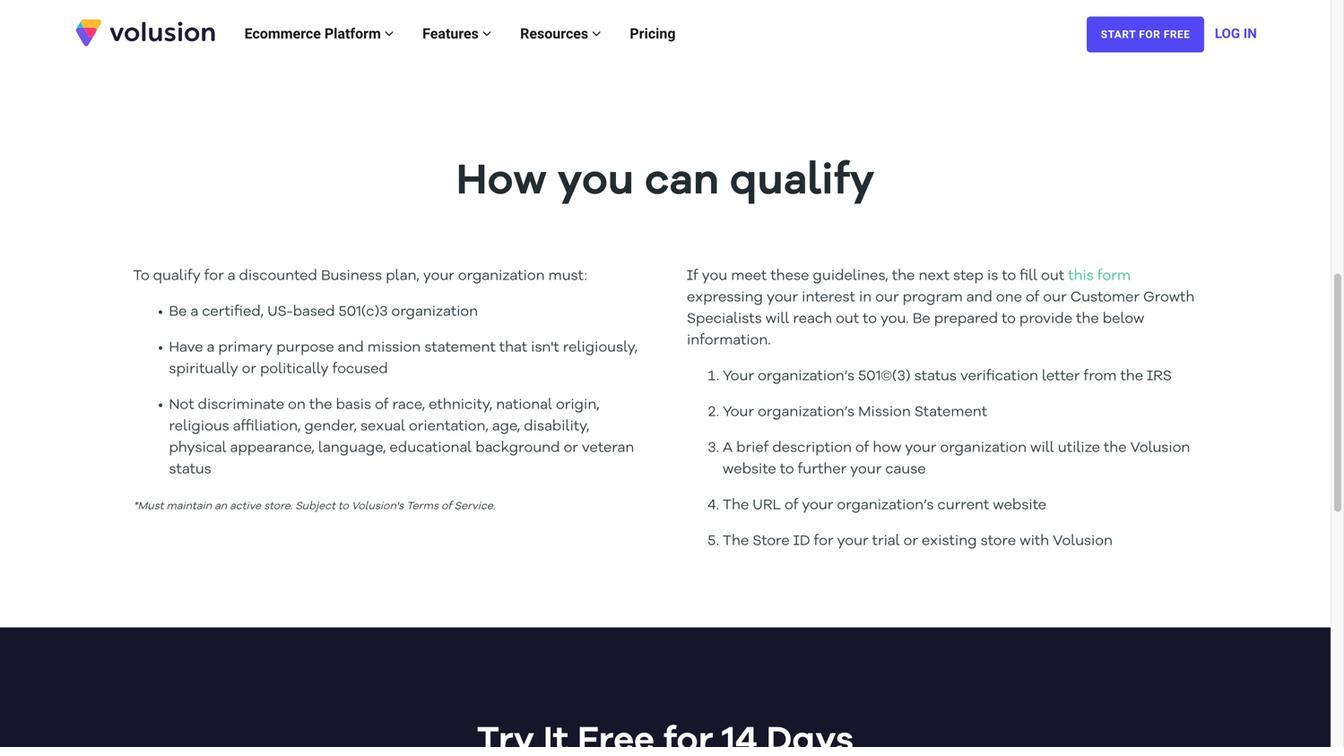 Task type: vqa. For each thing, say whether or not it's contained in the screenshot.
Your associated with Your organization's 501©(3) status verification letter from the IRS
yes



Task type: locate. For each thing, give the bounding box(es) containing it.
1 angle down image from the left
[[385, 26, 394, 41]]

active
[[230, 502, 261, 513]]

0 vertical spatial you
[[557, 161, 634, 204]]

volusion right store
[[1053, 535, 1113, 549]]

1 vertical spatial the
[[723, 535, 749, 549]]

0 horizontal spatial be
[[169, 305, 187, 320]]

2 vertical spatial organization
[[940, 442, 1027, 456]]

0 horizontal spatial will
[[766, 313, 789, 327]]

0 horizontal spatial and
[[338, 341, 364, 356]]

below
[[1103, 313, 1145, 327]]

0 vertical spatial for
[[204, 270, 224, 284]]

volusion
[[1130, 442, 1190, 456], [1053, 535, 1113, 549]]

your down further
[[802, 499, 834, 513]]

0 vertical spatial with
[[291, 0, 318, 6]]

0 vertical spatial website
[[723, 463, 776, 478]]

for right id
[[814, 535, 834, 549]]

program
[[903, 291, 963, 305]]

will left utilize
[[1031, 442, 1054, 456]]

1 vertical spatial or
[[564, 442, 578, 456]]

or inside "have a primary purpose and mission statement that isn't religiously, spiritually or politically focused"
[[242, 363, 256, 377]]

you inside if you meet these guidelines, the next step is to fill out this form expressing your interest in our program and one of our customer growth specialists will reach out to you. be prepared to provide the below information.
[[702, 270, 727, 284]]

statement
[[424, 341, 496, 356]]

for up certified,
[[204, 270, 224, 284]]

with
[[291, 0, 318, 6], [1020, 535, 1049, 549]]

out right fill on the top right of page
[[1041, 270, 1065, 284]]

website up store
[[993, 499, 1047, 513]]

national
[[496, 399, 552, 413]]

sexual
[[360, 420, 405, 435]]

volusion down irs
[[1130, 442, 1190, 456]]

out down 'in'
[[836, 313, 859, 327]]

resources
[[520, 25, 592, 42]]

0 horizontal spatial a
[[191, 305, 198, 320]]

1 your from the top
[[723, 370, 754, 384]]

1 horizontal spatial for
[[814, 535, 834, 549]]

501(c)3
[[339, 305, 388, 320]]

disability,
[[524, 420, 590, 435]]

0 vertical spatial or
[[242, 363, 256, 377]]

store
[[753, 535, 790, 549]]

1 horizontal spatial will
[[1031, 442, 1054, 456]]

organization down "statement"
[[940, 442, 1027, 456]]

based
[[293, 305, 335, 320]]

0 vertical spatial will
[[766, 313, 789, 327]]

you right if
[[702, 270, 727, 284]]

the right utilize
[[1104, 442, 1127, 456]]

be a certified, us-based 501(c)3 organization
[[169, 305, 478, 320]]

gender,
[[304, 420, 357, 435]]

1 vertical spatial website
[[993, 499, 1047, 513]]

0 horizontal spatial with
[[291, 0, 318, 6]]

of inside not discriminate on the basis of race, ethnicity, national origin, religious affiliation, gender, sexual orientation, age, disability, physical appearance, language, educational background or veteran status
[[375, 399, 389, 413]]

your organization's mission statement
[[723, 406, 987, 420]]

the down customer
[[1076, 313, 1099, 327]]

1 vertical spatial volusion
[[1053, 535, 1113, 549]]

the inside a brief description of how your organization will utilize the volusion website to further your cause
[[1104, 442, 1127, 456]]

a up certified,
[[228, 270, 235, 284]]

1 vertical spatial and
[[966, 291, 993, 305]]

1 vertical spatial your
[[723, 406, 754, 420]]

brief
[[736, 442, 769, 456]]

the
[[892, 270, 915, 284], [1076, 313, 1099, 327], [1120, 370, 1143, 384], [309, 399, 332, 413], [1104, 442, 1127, 456]]

0 horizontal spatial or
[[242, 363, 256, 377]]

a inside "have a primary purpose and mission statement that isn't religiously, spiritually or politically focused"
[[207, 341, 215, 356]]

and down step
[[966, 291, 993, 305]]

the left url
[[723, 499, 749, 513]]

will left reach
[[766, 313, 789, 327]]

irs
[[1147, 370, 1172, 384]]

1 horizontal spatial a
[[207, 341, 215, 356]]

your right plan,
[[423, 270, 455, 284]]

next
[[919, 270, 950, 284]]

track
[[162, 0, 197, 6]]

be up have
[[169, 305, 187, 320]]

2 horizontal spatial a
[[228, 270, 235, 284]]

1 vertical spatial status
[[169, 463, 211, 478]]

plan,
[[386, 270, 420, 284]]

to
[[133, 270, 150, 284]]

how
[[456, 161, 547, 204]]

your
[[201, 0, 228, 6], [222, 9, 250, 26], [423, 270, 455, 284], [767, 291, 798, 305], [905, 442, 937, 456], [850, 463, 882, 478], [802, 499, 834, 513], [837, 535, 869, 549]]

of up sexual
[[375, 399, 389, 413]]

interest
[[802, 291, 855, 305]]

you for if
[[702, 270, 727, 284]]

1 vertical spatial out
[[836, 313, 859, 327]]

trial
[[872, 535, 900, 549]]

your left trial
[[837, 535, 869, 549]]

subject
[[295, 502, 335, 513]]

1 vertical spatial a
[[191, 305, 198, 320]]

or down the disability,
[[564, 442, 578, 456]]

start for free link
[[1087, 17, 1204, 52]]

robust
[[322, 0, 363, 6]]

1 vertical spatial for
[[814, 535, 834, 549]]

free
[[1164, 28, 1190, 41]]

for
[[1139, 28, 1161, 41]]

0 vertical spatial out
[[1041, 270, 1065, 284]]

0 horizontal spatial our
[[875, 291, 899, 305]]

or down primary at the left of the page
[[242, 363, 256, 377]]

to inside a brief description of how your organization will utilize the volusion website to further your cause
[[780, 463, 794, 478]]

1 horizontal spatial status
[[914, 370, 957, 384]]

discriminate
[[198, 399, 284, 413]]

with right store
[[1020, 535, 1049, 549]]

1 horizontal spatial angle down image
[[592, 26, 601, 41]]

1 horizontal spatial or
[[564, 442, 578, 456]]

or right trial
[[904, 535, 918, 549]]

0 horizontal spatial website
[[723, 463, 776, 478]]

organization inside a brief description of how your organization will utilize the volusion website to further your cause
[[940, 442, 1027, 456]]

the store id for your trial or existing store with volusion
[[723, 535, 1113, 549]]

angle down image down track your progress with robust reporting and analytics capabilities, built right into your store.
[[385, 26, 394, 41]]

the left next
[[892, 270, 915, 284]]

1 horizontal spatial with
[[1020, 535, 1049, 549]]

0 vertical spatial and
[[428, 0, 452, 6]]

1 vertical spatial organization
[[391, 305, 478, 320]]

you for how
[[557, 161, 634, 204]]

0 vertical spatial your
[[723, 370, 754, 384]]

your organization's 501©(3) status verification letter from the irs
[[723, 370, 1172, 384]]

angle down image down the built
[[592, 26, 601, 41]]

1 vertical spatial qualify
[[153, 270, 201, 284]]

an
[[215, 502, 227, 513]]

organization up statement
[[391, 305, 478, 320]]

one
[[996, 291, 1022, 305]]

2 your from the top
[[723, 406, 754, 420]]

organization for a brief description of how your organization will utilize the volusion website to further your cause
[[940, 442, 1027, 456]]

your down how
[[850, 463, 882, 478]]

in
[[1244, 26, 1257, 41]]

expressing
[[687, 291, 763, 305]]

reach
[[793, 313, 832, 327]]

your down information.
[[723, 370, 754, 384]]

your down these
[[767, 291, 798, 305]]

website down brief
[[723, 463, 776, 478]]

0 horizontal spatial volusion
[[1053, 535, 1113, 549]]

2 vertical spatial a
[[207, 341, 215, 356]]

website
[[723, 463, 776, 478], [993, 499, 1047, 513]]

start
[[1101, 28, 1136, 41]]

1 vertical spatial will
[[1031, 442, 1054, 456]]

2 the from the top
[[723, 535, 749, 549]]

with up ecommerce platform
[[291, 0, 318, 6]]

volusion inside a brief description of how your organization will utilize the volusion website to further your cause
[[1130, 442, 1190, 456]]

organization left must:
[[458, 270, 545, 284]]

our right 'in'
[[875, 291, 899, 305]]

0 vertical spatial organization's
[[758, 370, 855, 384]]

this
[[1068, 270, 1094, 284]]

store. right active
[[264, 502, 292, 513]]

status up "statement"
[[914, 370, 957, 384]]

physical
[[169, 442, 227, 456]]

log in link
[[1215, 7, 1257, 61]]

to down description
[[780, 463, 794, 478]]

you
[[557, 161, 634, 204], [702, 270, 727, 284]]

start for free
[[1101, 28, 1190, 41]]

organization for be a certified, us-based 501(c)3 organization
[[391, 305, 478, 320]]

your for your organization's mission statement
[[723, 406, 754, 420]]

guidelines,
[[813, 270, 888, 284]]

or inside not discriminate on the basis of race, ethnicity, national origin, religious affiliation, gender, sexual orientation, age, disability, physical appearance, language, educational background or veteran status
[[564, 442, 578, 456]]

the for the url of your organization's current website
[[723, 499, 749, 513]]

ecommerce
[[244, 25, 321, 42]]

track your progress with robust reporting and analytics capabilities, built right into your store.
[[162, 0, 622, 26]]

0 horizontal spatial status
[[169, 463, 211, 478]]

2 horizontal spatial and
[[966, 291, 993, 305]]

to
[[1002, 270, 1016, 284], [863, 313, 877, 327], [1002, 313, 1016, 327], [780, 463, 794, 478], [338, 502, 349, 513]]

ecommerce platform link
[[230, 7, 408, 61]]

of down fill on the top right of page
[[1026, 291, 1040, 305]]

status
[[914, 370, 957, 384], [169, 463, 211, 478]]

1 vertical spatial you
[[702, 270, 727, 284]]

angle down image inside ecommerce platform link
[[385, 26, 394, 41]]

these
[[771, 270, 809, 284]]

of
[[1026, 291, 1040, 305], [375, 399, 389, 413], [856, 442, 869, 456], [785, 499, 798, 513], [441, 502, 452, 513]]

you left can
[[557, 161, 634, 204]]

your inside if you meet these guidelines, the next step is to fill out this form expressing your interest in our program and one of our customer growth specialists will reach out to you. be prepared to provide the below information.
[[767, 291, 798, 305]]

and up the focused
[[338, 341, 364, 356]]

status inside not discriminate on the basis of race, ethnicity, national origin, religious affiliation, gender, sexual orientation, age, disability, physical appearance, language, educational background or veteran status
[[169, 463, 211, 478]]

to qualify for a discounted business plan, your organization must:
[[133, 270, 587, 284]]

angle down image
[[385, 26, 394, 41], [592, 26, 601, 41]]

letter
[[1042, 370, 1080, 384]]

built
[[595, 0, 622, 6]]

be down program
[[913, 313, 931, 327]]

store. down progress at the top left of the page
[[253, 9, 289, 26]]

2 vertical spatial and
[[338, 341, 364, 356]]

your up a
[[723, 406, 754, 420]]

our up provide
[[1043, 291, 1067, 305]]

1 vertical spatial organization's
[[758, 406, 855, 420]]

1 horizontal spatial be
[[913, 313, 931, 327]]

organization's up trial
[[837, 499, 934, 513]]

to down 'in'
[[863, 313, 877, 327]]

organization's down reach
[[758, 370, 855, 384]]

2 angle down image from the left
[[592, 26, 601, 41]]

your down progress at the top left of the page
[[222, 9, 250, 26]]

status down physical
[[169, 463, 211, 478]]

of inside if you meet these guidelines, the next step is to fill out this form expressing your interest in our program and one of our customer growth specialists will reach out to you. be prepared to provide the below information.
[[1026, 291, 1040, 305]]

organization's up description
[[758, 406, 855, 420]]

will inside if you meet these guidelines, the next step is to fill out this form expressing your interest in our program and one of our customer growth specialists will reach out to you. be prepared to provide the below information.
[[766, 313, 789, 327]]

a up have
[[191, 305, 198, 320]]

0 vertical spatial the
[[723, 499, 749, 513]]

a up the spiritually at the left
[[207, 341, 215, 356]]

0 vertical spatial qualify
[[730, 161, 875, 204]]

0 vertical spatial store.
[[253, 9, 289, 26]]

and up features
[[428, 0, 452, 6]]

if you meet these guidelines, the next step is to fill out this form expressing your interest in our program and one of our customer growth specialists will reach out to you. be prepared to provide the below information.
[[687, 270, 1195, 348]]

the up the gender,
[[309, 399, 332, 413]]

progress
[[232, 0, 288, 6]]

analytics
[[455, 0, 512, 6]]

0 vertical spatial volusion
[[1130, 442, 1190, 456]]

cause
[[885, 463, 926, 478]]

0 horizontal spatial you
[[557, 161, 634, 204]]

angle down image inside resources link
[[592, 26, 601, 41]]

1 horizontal spatial and
[[428, 0, 452, 6]]

of left how
[[856, 442, 869, 456]]

2 vertical spatial or
[[904, 535, 918, 549]]

store.
[[253, 9, 289, 26], [264, 502, 292, 513]]

1 horizontal spatial volusion
[[1130, 442, 1190, 456]]

the left store
[[723, 535, 749, 549]]

into
[[194, 9, 218, 26]]

your
[[723, 370, 754, 384], [723, 406, 754, 420]]

1 vertical spatial store.
[[264, 502, 292, 513]]

0 horizontal spatial angle down image
[[385, 26, 394, 41]]

2 horizontal spatial or
[[904, 535, 918, 549]]

1 vertical spatial with
[[1020, 535, 1049, 549]]

website inside a brief description of how your organization will utilize the volusion website to further your cause
[[723, 463, 776, 478]]

1 horizontal spatial our
[[1043, 291, 1067, 305]]

1 horizontal spatial you
[[702, 270, 727, 284]]

1 the from the top
[[723, 499, 749, 513]]

volusion logo image
[[74, 17, 217, 48]]



Task type: describe. For each thing, give the bounding box(es) containing it.
a for certified,
[[191, 305, 198, 320]]

veteran
[[582, 442, 634, 456]]

0 vertical spatial a
[[228, 270, 235, 284]]

not
[[169, 399, 194, 413]]

2 our from the left
[[1043, 291, 1067, 305]]

fill
[[1020, 270, 1038, 284]]

provide
[[1020, 313, 1073, 327]]

log in
[[1215, 26, 1257, 41]]

meet
[[731, 270, 767, 284]]

not discriminate on the basis of race, ethnicity, national origin, religious affiliation, gender, sexual orientation, age, disability, physical appearance, language, educational background or veteran status
[[169, 399, 634, 478]]

educational
[[390, 442, 472, 456]]

id
[[793, 535, 810, 549]]

orientation,
[[409, 420, 489, 435]]

0 vertical spatial status
[[914, 370, 957, 384]]

ethnicity,
[[429, 399, 493, 413]]

store. inside track your progress with robust reporting and analytics capabilities, built right into your store.
[[253, 9, 289, 26]]

capabilities,
[[516, 0, 591, 6]]

angle down image for resources
[[592, 26, 601, 41]]

the left irs
[[1120, 370, 1143, 384]]

*must
[[133, 502, 164, 513]]

and inside "have a primary purpose and mission statement that isn't religiously, spiritually or politically focused"
[[338, 341, 364, 356]]

store
[[981, 535, 1016, 549]]

primary
[[218, 341, 273, 356]]

be inside if you meet these guidelines, the next step is to fill out this form expressing your interest in our program and one of our customer growth specialists will reach out to you. be prepared to provide the below information.
[[913, 313, 931, 327]]

and inside track your progress with robust reporting and analytics capabilities, built right into your store.
[[428, 0, 452, 6]]

this form link
[[1068, 270, 1131, 284]]

description
[[772, 442, 852, 456]]

business
[[321, 270, 382, 284]]

further
[[798, 463, 847, 478]]

will inside a brief description of how your organization will utilize the volusion website to further your cause
[[1031, 442, 1054, 456]]

the for the store id for your trial or existing store with volusion
[[723, 535, 749, 549]]

utilize
[[1058, 442, 1100, 456]]

a for primary
[[207, 341, 215, 356]]

1 our from the left
[[875, 291, 899, 305]]

1 horizontal spatial out
[[1041, 270, 1065, 284]]

mission
[[367, 341, 421, 356]]

specialists
[[687, 313, 762, 327]]

of right url
[[785, 499, 798, 513]]

to down one
[[1002, 313, 1016, 327]]

service.
[[454, 502, 495, 513]]

volusion's
[[351, 502, 404, 513]]

0 horizontal spatial out
[[836, 313, 859, 327]]

race,
[[392, 399, 425, 413]]

your up into
[[201, 0, 228, 6]]

and inside if you meet these guidelines, the next step is to fill out this form expressing your interest in our program and one of our customer growth specialists will reach out to you. be prepared to provide the below information.
[[966, 291, 993, 305]]

501©(3)
[[858, 370, 911, 384]]

volusion for the store id for your trial or existing store with volusion
[[1053, 535, 1113, 549]]

growth
[[1143, 291, 1195, 305]]

basis
[[336, 399, 371, 413]]

background
[[475, 442, 560, 456]]

organization's for 501©(3)
[[758, 370, 855, 384]]

the url of your organization's current website
[[723, 499, 1047, 513]]

features
[[422, 25, 482, 42]]

angle down image for ecommerce platform
[[385, 26, 394, 41]]

maintain
[[166, 502, 212, 513]]

1 horizontal spatial qualify
[[730, 161, 875, 204]]

organization's for mission
[[758, 406, 855, 420]]

your up the cause
[[905, 442, 937, 456]]

how you can qualify
[[456, 161, 875, 204]]

0 horizontal spatial for
[[204, 270, 224, 284]]

terms
[[406, 502, 439, 513]]

purpose
[[276, 341, 334, 356]]

angle down image
[[482, 26, 492, 41]]

to right subject
[[338, 502, 349, 513]]

the inside not discriminate on the basis of race, ethnicity, national origin, religious affiliation, gender, sexual orientation, age, disability, physical appearance, language, educational background or veteran status
[[309, 399, 332, 413]]

with inside track your progress with robust reporting and analytics capabilities, built right into your store.
[[291, 0, 318, 6]]

to right is
[[1002, 270, 1016, 284]]

you.
[[881, 313, 909, 327]]

2 vertical spatial organization's
[[837, 499, 934, 513]]

your for your organization's 501©(3) status verification letter from the irs
[[723, 370, 754, 384]]

0 vertical spatial organization
[[458, 270, 545, 284]]

a
[[723, 442, 733, 456]]

appearance,
[[230, 442, 315, 456]]

platform
[[324, 25, 381, 42]]

existing
[[922, 535, 977, 549]]

current
[[938, 499, 989, 513]]

form
[[1098, 270, 1131, 284]]

volusion for a brief description of how your organization will utilize the volusion website to further your cause
[[1130, 442, 1190, 456]]

that
[[499, 341, 527, 356]]

*must maintain an active store. subject to volusion's terms of service.
[[133, 502, 495, 513]]

reporting
[[366, 0, 424, 6]]

affiliation,
[[233, 420, 301, 435]]

certified,
[[202, 305, 264, 320]]

customer
[[1070, 291, 1140, 305]]

of right terms at the left bottom of page
[[441, 502, 452, 513]]

in
[[859, 291, 872, 305]]

mission
[[858, 406, 911, 420]]

0 horizontal spatial qualify
[[153, 270, 201, 284]]

how
[[873, 442, 902, 456]]

1 horizontal spatial website
[[993, 499, 1047, 513]]

politically
[[260, 363, 329, 377]]

have
[[169, 341, 203, 356]]

can
[[645, 161, 719, 204]]

verification
[[960, 370, 1038, 384]]

url
[[753, 499, 781, 513]]

prepared
[[934, 313, 998, 327]]

ecommerce platform
[[244, 25, 385, 42]]

origin,
[[556, 399, 600, 413]]

right
[[162, 9, 191, 26]]

if
[[687, 270, 698, 284]]

religiously,
[[563, 341, 638, 356]]

features link
[[408, 7, 506, 61]]

have a primary purpose and mission statement that isn't religiously, spiritually or politically focused
[[169, 341, 638, 377]]

isn't
[[531, 341, 559, 356]]

statement
[[915, 406, 987, 420]]

of inside a brief description of how your organization will utilize the volusion website to further your cause
[[856, 442, 869, 456]]

discounted
[[239, 270, 317, 284]]

focused
[[332, 363, 388, 377]]

step
[[953, 270, 984, 284]]



